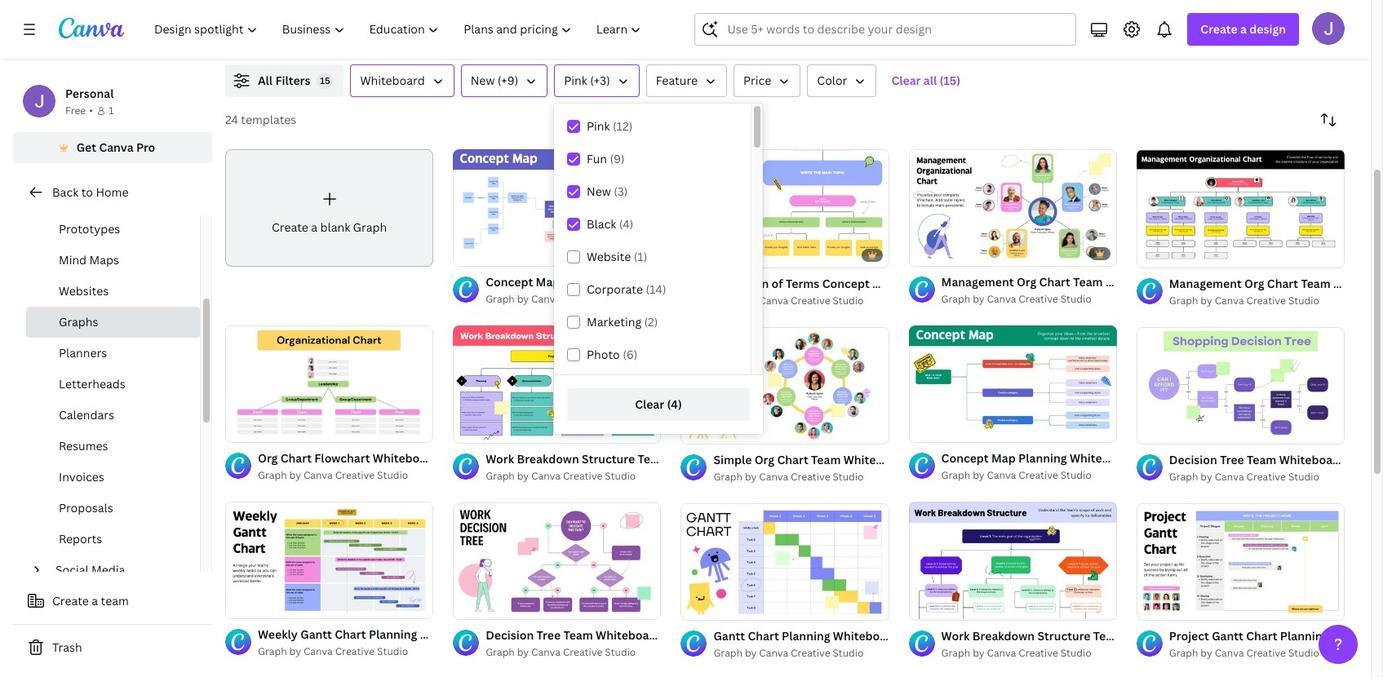 Task type: locate. For each thing, give the bounding box(es) containing it.
graph by canva creative studio for work breakdown structure team whiteboard in purple green red simple colorful style image
[[942, 646, 1092, 660]]

graph
[[353, 219, 387, 235], [486, 292, 515, 306], [942, 292, 971, 306], [1169, 294, 1199, 308], [714, 294, 743, 308], [942, 468, 971, 482], [258, 469, 287, 482], [486, 469, 515, 483], [1169, 470, 1199, 484], [714, 470, 743, 484], [258, 645, 287, 659], [486, 646, 515, 660], [942, 646, 971, 660], [1169, 646, 1199, 660], [714, 646, 743, 660]]

new (3)
[[587, 184, 628, 199]]

proposals link
[[26, 493, 200, 524]]

fun
[[587, 151, 607, 167]]

•
[[89, 104, 93, 118]]

new left (3)
[[587, 184, 611, 199]]

creative for management org chart team whiteboard in black red green trendy sticker style image
[[1247, 294, 1286, 308]]

graphs
[[59, 314, 98, 330]]

create down social
[[52, 593, 89, 609]]

0 vertical spatial new
[[471, 73, 495, 88]]

creative for org chart flowchart whiteboard in yellow pink spaced color blocks style image
[[335, 469, 375, 482]]

canva for management org chart team whiteboard in black red green trendy sticker style image
[[1215, 294, 1244, 308]]

design
[[1250, 21, 1286, 37]]

1 horizontal spatial new
[[587, 184, 611, 199]]

website (1)
[[587, 249, 647, 264]]

reports
[[59, 531, 102, 547]]

by for simple org chart team whiteboard in yellow pink green spaced color blocks style image
[[745, 470, 757, 484]]

clear (4) button
[[567, 389, 750, 421]]

a left team
[[92, 593, 98, 609]]

graph by canva creative studio link for decision tree team whiteboard in purple pink green simple colorful style image
[[486, 645, 661, 661]]

free •
[[65, 104, 93, 118]]

a left blank
[[311, 219, 318, 235]]

graph by canva creative studio link
[[486, 291, 661, 308], [942, 291, 1117, 308], [1169, 293, 1345, 309], [714, 293, 889, 310], [942, 468, 1117, 484], [258, 468, 434, 484], [486, 468, 661, 485], [1169, 469, 1345, 485], [714, 469, 889, 486], [258, 644, 434, 660], [486, 645, 661, 661], [942, 645, 1117, 662], [1169, 645, 1345, 662], [714, 646, 889, 662]]

black
[[587, 216, 617, 232]]

clear
[[892, 73, 921, 88], [635, 397, 665, 412]]

pink for pink (+3)
[[564, 73, 587, 88]]

create inside "dropdown button"
[[1201, 21, 1238, 37]]

new left (+9)
[[471, 73, 495, 88]]

by for gantt chart planning whiteboard in purple green yellow cute geometry style image
[[745, 646, 757, 660]]

letterheads
[[59, 376, 125, 392]]

1 vertical spatial a
[[311, 219, 318, 235]]

2 vertical spatial a
[[92, 593, 98, 609]]

graph by canva creative studio for org chart flowchart whiteboard in yellow pink spaced color blocks style image
[[258, 469, 408, 482]]

create a design
[[1201, 21, 1286, 37]]

pink left (+3)
[[564, 73, 587, 88]]

(14)
[[646, 282, 666, 297]]

by for work breakdown structure team whiteboard in purple green red simple colorful style image
[[973, 646, 985, 660]]

24
[[225, 112, 238, 127]]

by for weekly gantt chart planning whiteboard in yellow green pink spaced color blocks style image
[[289, 645, 301, 659]]

graph for management org chart team whiteboard in black red green trendy sticker style image
[[1169, 294, 1199, 308]]

15 filter options selected element
[[317, 73, 333, 89]]

create left blank
[[272, 219, 308, 235]]

a inside create a blank graph element
[[311, 219, 318, 235]]

graph by canva creative studio link for decision tree team whiteboard in light green purple casual corporate style image
[[1169, 469, 1345, 485]]

corporate (14)
[[587, 282, 666, 297]]

0 horizontal spatial clear
[[635, 397, 665, 412]]

studio for management org chart team whiteboard in blue green spaced color blocks style image
[[1061, 292, 1092, 306]]

1 vertical spatial pink
[[587, 118, 610, 134]]

2 horizontal spatial a
[[1241, 21, 1247, 37]]

create
[[1201, 21, 1238, 37], [272, 219, 308, 235], [52, 593, 89, 609]]

None search field
[[695, 13, 1077, 46]]

1 vertical spatial clear
[[635, 397, 665, 412]]

corporate
[[587, 282, 643, 297]]

team
[[101, 593, 129, 609]]

canva for decision tree team whiteboard in purple pink green simple colorful style image
[[531, 646, 561, 660]]

a left design
[[1241, 21, 1247, 37]]

feature button
[[646, 64, 727, 97]]

creative for project gantt chart planning whiteboard in pink pastel purple pastel green spaced color blocks style image
[[1247, 646, 1286, 660]]

graph for simple org chart team whiteboard in yellow pink green spaced color blocks style image
[[714, 470, 743, 484]]

1 horizontal spatial a
[[311, 219, 318, 235]]

a
[[1241, 21, 1247, 37], [311, 219, 318, 235], [92, 593, 98, 609]]

graph by canva creative studio link for org chart flowchart whiteboard in yellow pink spaced color blocks style image
[[258, 468, 434, 484]]

creative
[[563, 292, 603, 306], [1019, 292, 1058, 306], [1247, 294, 1286, 308], [791, 294, 831, 308], [1019, 468, 1058, 482], [335, 469, 375, 482], [563, 469, 603, 483], [1247, 470, 1286, 484], [791, 470, 831, 484], [335, 645, 375, 659], [563, 646, 603, 660], [1019, 646, 1058, 660], [1247, 646, 1286, 660], [791, 646, 831, 660]]

photo (6)
[[587, 347, 638, 362]]

clear left all
[[892, 73, 921, 88]]

(3)
[[614, 184, 628, 199]]

(6)
[[623, 347, 638, 362]]

by for org chart flowchart whiteboard in yellow pink spaced color blocks style image
[[289, 469, 301, 482]]

new inside button
[[471, 73, 495, 88]]

0 vertical spatial clear
[[892, 73, 921, 88]]

clear down (6)
[[635, 397, 665, 412]]

canva for the definition of terms concept map planning whiteboard in light blue pink green spaced color blocks style image at the top
[[759, 294, 789, 308]]

1 horizontal spatial create
[[272, 219, 308, 235]]

creative for concept map planning whiteboard in green blue modern professional style "image"
[[1019, 468, 1058, 482]]

calendars link
[[26, 400, 200, 431]]

graph by canva creative studio link for concept map planning whiteboard in green blue modern professional style "image"
[[942, 468, 1117, 484]]

0 vertical spatial (4)
[[619, 216, 634, 232]]

2 vertical spatial create
[[52, 593, 89, 609]]

planners link
[[26, 338, 200, 369]]

creative for decision tree team whiteboard in purple pink green simple colorful style image
[[563, 646, 603, 660]]

new (+9)
[[471, 73, 518, 88]]

by
[[517, 292, 529, 306], [973, 292, 985, 306], [1201, 294, 1213, 308], [745, 294, 757, 308], [973, 468, 985, 482], [289, 469, 301, 482], [517, 469, 529, 483], [1201, 470, 1213, 484], [745, 470, 757, 484], [289, 645, 301, 659], [517, 646, 529, 660], [973, 646, 985, 660], [1201, 646, 1213, 660], [745, 646, 757, 660]]

top level navigation element
[[144, 13, 656, 46]]

new for new (+9)
[[471, 73, 495, 88]]

1 horizontal spatial (4)
[[667, 397, 682, 412]]

creative for work breakdown structure team whiteboard in purple green red simple colorful style image
[[1019, 646, 1058, 660]]

creative for decision tree team whiteboard in light green purple casual corporate style image
[[1247, 470, 1286, 484]]

1 vertical spatial new
[[587, 184, 611, 199]]

pink
[[564, 73, 587, 88], [587, 118, 610, 134]]

creative for simple org chart team whiteboard in yellow pink green spaced color blocks style image
[[791, 470, 831, 484]]

social media
[[56, 562, 125, 578]]

canva for weekly gantt chart planning whiteboard in yellow green pink spaced color blocks style image
[[304, 645, 333, 659]]

0 horizontal spatial (4)
[[619, 216, 634, 232]]

a inside create a team button
[[92, 593, 98, 609]]

canva for gantt chart planning whiteboard in purple green yellow cute geometry style image
[[759, 646, 789, 660]]

0 vertical spatial create
[[1201, 21, 1238, 37]]

clear all (15)
[[892, 73, 961, 88]]

(1)
[[634, 249, 647, 264]]

a inside create a design "dropdown button"
[[1241, 21, 1247, 37]]

feature
[[656, 73, 698, 88]]

color
[[817, 73, 848, 88]]

graph by canva creative studio link for project gantt chart planning whiteboard in pink pastel purple pastel green spaced color blocks style image
[[1169, 645, 1345, 662]]

marketing (2)
[[587, 314, 658, 330]]

0 horizontal spatial a
[[92, 593, 98, 609]]

graph for concept map planning whiteboard in green blue modern professional style "image"
[[942, 468, 971, 482]]

prototypes
[[59, 221, 120, 237]]

clear all (15) button
[[883, 64, 969, 97]]

concept map planning whiteboard in purple green modern professional style image
[[453, 149, 661, 266]]

2 horizontal spatial create
[[1201, 21, 1238, 37]]

a for team
[[92, 593, 98, 609]]

graph by canva creative studio for management org chart team whiteboard in blue green spaced color blocks style image
[[942, 292, 1092, 306]]

canva for concept map planning whiteboard in green blue modern professional style "image"
[[987, 468, 1016, 482]]

0 horizontal spatial new
[[471, 73, 495, 88]]

creative for management org chart team whiteboard in blue green spaced color blocks style image
[[1019, 292, 1058, 306]]

work breakdown structure team whiteboard in purple green red simple colorful style image
[[909, 502, 1117, 620]]

new
[[471, 73, 495, 88], [587, 184, 611, 199]]

trash
[[52, 640, 82, 655]]

all
[[258, 73, 273, 88]]

graph by canva creative studio link for weekly gantt chart planning whiteboard in yellow green pink spaced color blocks style image
[[258, 644, 434, 660]]

work breakdown structure team whiteboard in red purple green trendy stickers style image
[[453, 326, 661, 443]]

pink inside button
[[564, 73, 587, 88]]

create left design
[[1201, 21, 1238, 37]]

1 vertical spatial create
[[272, 219, 308, 235]]

studio for weekly gantt chart planning whiteboard in yellow green pink spaced color blocks style image
[[377, 645, 408, 659]]

1 vertical spatial (4)
[[667, 397, 682, 412]]

create inside button
[[52, 593, 89, 609]]

a for blank
[[311, 219, 318, 235]]

by for project gantt chart planning whiteboard in pink pastel purple pastel green spaced color blocks style image
[[1201, 646, 1213, 660]]

studio
[[605, 292, 636, 306], [1061, 292, 1092, 306], [1289, 294, 1320, 308], [833, 294, 864, 308], [1061, 468, 1092, 482], [377, 469, 408, 482], [605, 469, 636, 483], [1289, 470, 1320, 484], [833, 470, 864, 484], [377, 645, 408, 659], [605, 646, 636, 660], [1061, 646, 1092, 660], [1289, 646, 1320, 660], [833, 646, 864, 660]]

(4) for clear (4)
[[667, 397, 682, 412]]

home
[[96, 184, 129, 200]]

create for create a design
[[1201, 21, 1238, 37]]

canva
[[99, 140, 134, 155], [531, 292, 561, 306], [987, 292, 1016, 306], [1215, 294, 1244, 308], [759, 294, 789, 308], [987, 468, 1016, 482], [304, 469, 333, 482], [531, 469, 561, 483], [1215, 470, 1244, 484], [759, 470, 789, 484], [304, 645, 333, 659], [531, 646, 561, 660], [987, 646, 1016, 660], [1215, 646, 1244, 660], [759, 646, 789, 660]]

graph by canva creative studio for decision tree team whiteboard in purple pink green simple colorful style image
[[486, 646, 636, 660]]

get
[[76, 140, 96, 155]]

graph by canva creative studio link for the definition of terms concept map planning whiteboard in light blue pink green spaced color blocks style image at the top
[[714, 293, 889, 310]]

mind
[[59, 252, 87, 268]]

graph by canva creative studio link for management org chart team whiteboard in blue green spaced color blocks style image
[[942, 291, 1117, 308]]

studio for work breakdown structure team whiteboard in purple green red simple colorful style image
[[1061, 646, 1092, 660]]

0 horizontal spatial create
[[52, 593, 89, 609]]

create a blank graph
[[272, 219, 387, 235]]

(+9)
[[498, 73, 518, 88]]

graph by canva creative studio
[[486, 292, 636, 306], [942, 292, 1092, 306], [1169, 294, 1320, 308], [714, 294, 864, 308], [942, 468, 1092, 482], [258, 469, 408, 482], [486, 469, 636, 483], [1169, 470, 1320, 484], [714, 470, 864, 484], [258, 645, 408, 659], [486, 646, 636, 660], [942, 646, 1092, 660], [1169, 646, 1320, 660], [714, 646, 864, 660]]

0 vertical spatial a
[[1241, 21, 1247, 37]]

Sort by button
[[1312, 104, 1345, 136]]

a for design
[[1241, 21, 1247, 37]]

1
[[108, 104, 114, 118]]

0 vertical spatial pink
[[564, 73, 587, 88]]

1 horizontal spatial clear
[[892, 73, 921, 88]]

pink left (12)
[[587, 118, 610, 134]]

graph by canva creative studio for decision tree team whiteboard in light green purple casual corporate style image
[[1169, 470, 1320, 484]]

social
[[56, 562, 89, 578]]

simple org chart team whiteboard in yellow pink green spaced color blocks style image
[[681, 327, 889, 444]]

studio for project gantt chart planning whiteboard in pink pastel purple pastel green spaced color blocks style image
[[1289, 646, 1320, 660]]

graph by canva creative studio for weekly gantt chart planning whiteboard in yellow green pink spaced color blocks style image
[[258, 645, 408, 659]]

concept map planning whiteboard in green blue modern professional style image
[[909, 325, 1117, 442]]

back to home link
[[13, 176, 212, 209]]

(4) inside button
[[667, 397, 682, 412]]

clear for clear (4)
[[635, 397, 665, 412]]



Task type: vqa. For each thing, say whether or not it's contained in the screenshot.
James
no



Task type: describe. For each thing, give the bounding box(es) containing it.
studio for org chart flowchart whiteboard in yellow pink spaced color blocks style image
[[377, 469, 408, 482]]

by for management org chart team whiteboard in black red green trendy sticker style image
[[1201, 294, 1213, 308]]

decision tree team whiteboard in light green purple casual corporate style image
[[1137, 327, 1345, 444]]

(2)
[[644, 314, 658, 330]]

canva inside get canva pro button
[[99, 140, 134, 155]]

org chart flowchart whiteboard in yellow pink spaced color blocks style image
[[225, 325, 434, 442]]

websites
[[59, 283, 109, 299]]

graph by canva creative studio for concept map planning whiteboard in green blue modern professional style "image"
[[942, 468, 1092, 482]]

graph by canva creative studio link for management org chart team whiteboard in black red green trendy sticker style image
[[1169, 293, 1345, 309]]

black (4)
[[587, 216, 634, 232]]

resumes
[[59, 438, 108, 454]]

studio for gantt chart planning whiteboard in purple green yellow cute geometry style image
[[833, 646, 864, 660]]

reports link
[[26, 524, 200, 555]]

creative for gantt chart planning whiteboard in purple green yellow cute geometry style image
[[791, 646, 831, 660]]

canva for decision tree team whiteboard in light green purple casual corporate style image
[[1215, 470, 1244, 484]]

graph by canva creative studio for management org chart team whiteboard in black red green trendy sticker style image
[[1169, 294, 1320, 308]]

clear (4)
[[635, 397, 682, 412]]

calendars
[[59, 407, 114, 423]]

create for create a blank graph
[[272, 219, 308, 235]]

pink (+3) button
[[554, 64, 640, 97]]

canva for project gantt chart planning whiteboard in pink pastel purple pastel green spaced color blocks style image
[[1215, 646, 1244, 660]]

new (+9) button
[[461, 64, 548, 97]]

(15)
[[940, 73, 961, 88]]

personal
[[65, 86, 114, 101]]

by for concept map planning whiteboard in green blue modern professional style "image"
[[973, 468, 985, 482]]

weekly gantt chart planning whiteboard in yellow green pink spaced color blocks style image
[[225, 502, 434, 619]]

by for decision tree team whiteboard in purple pink green simple colorful style image
[[517, 646, 529, 660]]

graph by canva creative studio link for gantt chart planning whiteboard in purple green yellow cute geometry style image
[[714, 646, 889, 662]]

pink (12)
[[587, 118, 633, 134]]

create a blank graph element
[[225, 149, 434, 267]]

websites link
[[26, 276, 200, 307]]

management org chart team whiteboard in black red green trendy sticker style image
[[1137, 150, 1345, 267]]

resumes link
[[26, 431, 200, 462]]

filters
[[275, 73, 311, 88]]

free
[[65, 104, 86, 118]]

mind maps
[[59, 252, 119, 268]]

whiteboard button
[[351, 64, 454, 97]]

invoices link
[[26, 462, 200, 493]]

all filters
[[258, 73, 311, 88]]

canva for org chart flowchart whiteboard in yellow pink spaced color blocks style image
[[304, 469, 333, 482]]

pink for pink (12)
[[587, 118, 610, 134]]

graph by canva creative studio link for work breakdown structure team whiteboard in purple green red simple colorful style image
[[942, 645, 1117, 662]]

blank
[[320, 219, 350, 235]]

studio for decision tree team whiteboard in light green purple casual corporate style image
[[1289, 470, 1320, 484]]

fun (9)
[[587, 151, 625, 167]]

gantt chart planning whiteboard in purple green yellow cute geometry style image
[[681, 503, 889, 621]]

back
[[52, 184, 79, 200]]

media
[[91, 562, 125, 578]]

canva for simple org chart team whiteboard in yellow pink green spaced color blocks style image
[[759, 470, 789, 484]]

by for management org chart team whiteboard in blue green spaced color blocks style image
[[973, 292, 985, 306]]

mind maps link
[[26, 245, 200, 276]]

get canva pro button
[[13, 132, 212, 163]]

studio for management org chart team whiteboard in black red green trendy sticker style image
[[1289, 294, 1320, 308]]

creative for weekly gantt chart planning whiteboard in yellow green pink spaced color blocks style image
[[335, 645, 375, 659]]

create a team
[[52, 593, 129, 609]]

proposals
[[59, 500, 113, 516]]

(4) for black (4)
[[619, 216, 634, 232]]

canva for management org chart team whiteboard in blue green spaced color blocks style image
[[987, 292, 1016, 306]]

jacob simon image
[[1312, 12, 1345, 45]]

graph by canva creative studio for the definition of terms concept map planning whiteboard in light blue pink green spaced color blocks style image at the top
[[714, 294, 864, 308]]

price button
[[734, 64, 801, 97]]

by for decision tree team whiteboard in light green purple casual corporate style image
[[1201, 470, 1213, 484]]

create a blank graph link
[[225, 149, 434, 267]]

creative for the definition of terms concept map planning whiteboard in light blue pink green spaced color blocks style image at the top
[[791, 294, 831, 308]]

studio for simple org chart team whiteboard in yellow pink green spaced color blocks style image
[[833, 470, 864, 484]]

graph for weekly gantt chart planning whiteboard in yellow green pink spaced color blocks style image
[[258, 645, 287, 659]]

templates
[[241, 112, 297, 127]]

canva for work breakdown structure team whiteboard in purple green red simple colorful style image
[[987, 646, 1016, 660]]

trash link
[[13, 632, 212, 664]]

photo
[[587, 347, 620, 362]]

(9)
[[610, 151, 625, 167]]

invoices
[[59, 469, 104, 485]]

Search search field
[[728, 14, 1066, 45]]

social media link
[[49, 555, 190, 586]]

graph for management org chart team whiteboard in blue green spaced color blocks style image
[[942, 292, 971, 306]]

create for create a team
[[52, 593, 89, 609]]

studio for concept map planning whiteboard in green blue modern professional style "image"
[[1061, 468, 1092, 482]]

create a team button
[[13, 585, 212, 618]]

letterheads link
[[26, 369, 200, 400]]

pink (+3)
[[564, 73, 610, 88]]

pro
[[136, 140, 155, 155]]

website
[[587, 249, 631, 264]]

graphs template image
[[997, 0, 1345, 45]]

graph for org chart flowchart whiteboard in yellow pink spaced color blocks style image
[[258, 469, 287, 482]]

prototypes link
[[26, 214, 200, 245]]

management org chart team whiteboard in blue green spaced color blocks style image
[[909, 149, 1117, 266]]

to
[[81, 184, 93, 200]]

graph by canva creative studio for project gantt chart planning whiteboard in pink pastel purple pastel green spaced color blocks style image
[[1169, 646, 1320, 660]]

graph for project gantt chart planning whiteboard in pink pastel purple pastel green spaced color blocks style image
[[1169, 646, 1199, 660]]

graph by canva creative studio for gantt chart planning whiteboard in purple green yellow cute geometry style image
[[714, 646, 864, 660]]

whiteboard
[[360, 73, 425, 88]]

graph by canva creative studio link for simple org chart team whiteboard in yellow pink green spaced color blocks style image
[[714, 469, 889, 486]]

studio for the definition of terms concept map planning whiteboard in light blue pink green spaced color blocks style image at the top
[[833, 294, 864, 308]]

marketing
[[587, 314, 642, 330]]

maps
[[89, 252, 119, 268]]

price
[[744, 73, 772, 88]]

graph for work breakdown structure team whiteboard in purple green red simple colorful style image
[[942, 646, 971, 660]]

(12)
[[613, 118, 633, 134]]

definition of terms concept map planning whiteboard in light blue pink green spaced color blocks style image
[[681, 150, 889, 267]]

graph for gantt chart planning whiteboard in purple green yellow cute geometry style image
[[714, 646, 743, 660]]

create a design button
[[1188, 13, 1299, 46]]

graph for decision tree team whiteboard in light green purple casual corporate style image
[[1169, 470, 1199, 484]]

graph by canva creative studio for simple org chart team whiteboard in yellow pink green spaced color blocks style image
[[714, 470, 864, 484]]

all
[[924, 73, 937, 88]]

24 templates
[[225, 112, 297, 127]]

15
[[320, 74, 330, 87]]

back to home
[[52, 184, 129, 200]]

by for the definition of terms concept map planning whiteboard in light blue pink green spaced color blocks style image at the top
[[745, 294, 757, 308]]

decision tree team whiteboard in purple pink green simple colorful style image
[[453, 503, 661, 620]]

planners
[[59, 345, 107, 361]]

(+3)
[[590, 73, 610, 88]]

get canva pro
[[76, 140, 155, 155]]

new for new (3)
[[587, 184, 611, 199]]

studio for decision tree team whiteboard in purple pink green simple colorful style image
[[605, 646, 636, 660]]

clear for clear all (15)
[[892, 73, 921, 88]]

graph for the definition of terms concept map planning whiteboard in light blue pink green spaced color blocks style image at the top
[[714, 294, 743, 308]]

project gantt chart planning whiteboard in pink pastel purple pastel green spaced color blocks style image
[[1137, 503, 1345, 620]]

color button
[[808, 64, 877, 97]]

graph for decision tree team whiteboard in purple pink green simple colorful style image
[[486, 646, 515, 660]]



